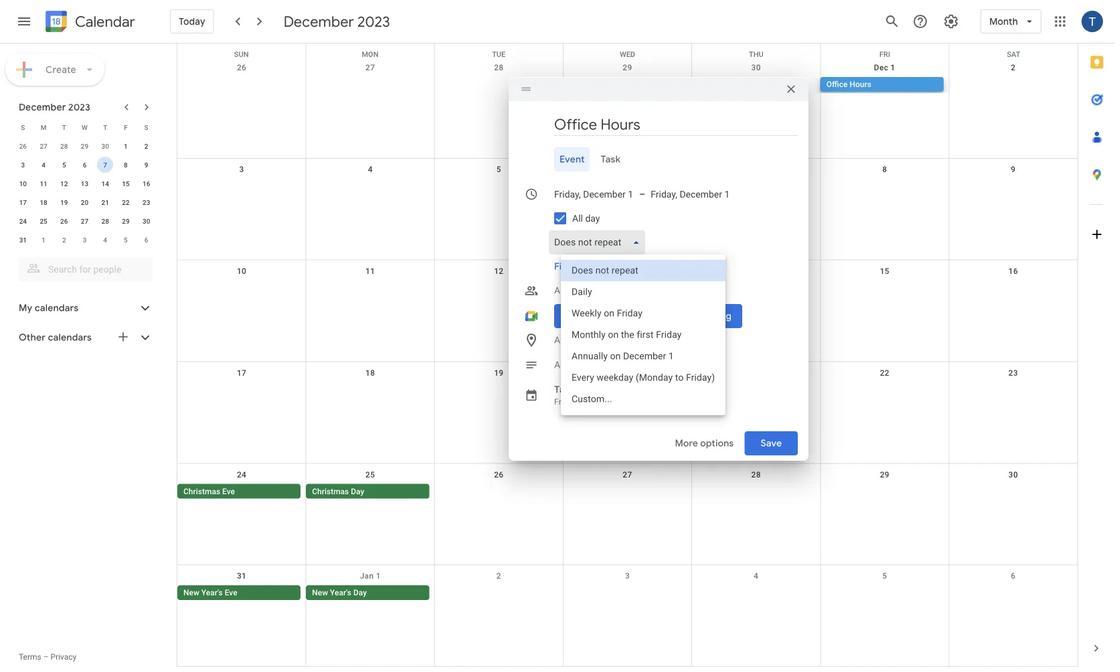 Task type: describe. For each thing, give the bounding box(es) containing it.
tue
[[492, 50, 506, 59]]

1 vertical spatial 20
[[623, 368, 633, 377]]

1 right "jan"
[[376, 571, 381, 581]]

dec
[[875, 63, 889, 72]]

new year's eve button
[[177, 586, 301, 600]]

13 inside "element"
[[81, 180, 89, 188]]

11 inside grid
[[366, 266, 375, 276]]

find a time button
[[549, 255, 609, 279]]

create button
[[5, 54, 104, 86]]

today button
[[170, 5, 214, 38]]

2 add from the top
[[555, 335, 574, 346]]

annually on december 1 option
[[561, 346, 726, 367]]

my calendars
[[19, 302, 79, 314]]

does not repeat option
[[561, 260, 726, 281]]

0 vertical spatial eve
[[222, 487, 235, 496]]

row containing sun
[[177, 44, 1078, 59]]

31 for jan 1
[[237, 571, 247, 581]]

schultz
[[576, 384, 608, 395]]

add button
[[549, 328, 798, 352]]

recurrence list box
[[561, 255, 726, 415]]

15 element
[[118, 175, 134, 192]]

new year's day button
[[306, 586, 430, 600]]

tara
[[555, 384, 574, 395]]

find
[[555, 261, 574, 273]]

28 element
[[97, 213, 113, 229]]

christmas day button
[[306, 484, 430, 499]]

weekly on friday option
[[561, 303, 726, 324]]

november 30 element
[[97, 138, 113, 154]]

event
[[560, 153, 585, 165]]

january 6 element
[[138, 232, 154, 248]]

1 vertical spatial december 2023
[[19, 101, 90, 113]]

25 inside grid
[[366, 470, 375, 479]]

23 element
[[138, 194, 154, 210]]

other calendars button
[[3, 327, 166, 348]]

november 29 element
[[77, 138, 93, 154]]

7
[[103, 161, 107, 169]]

settings menu image
[[944, 13, 960, 29]]

november 28 element
[[56, 138, 72, 154]]

27 element
[[77, 213, 93, 229]]

new year's day
[[312, 588, 367, 598]]

1 right dec
[[891, 63, 896, 72]]

25 inside 25 "element"
[[40, 217, 47, 225]]

10 inside december 2023 grid
[[19, 180, 27, 188]]

year's for day
[[330, 588, 352, 598]]

or
[[623, 359, 637, 370]]

mon
[[362, 50, 379, 59]]

14
[[101, 180, 109, 188]]

guests
[[574, 285, 603, 296]]

jan 1
[[360, 571, 381, 581]]

18 inside december 2023 grid
[[40, 198, 47, 206]]

all
[[573, 213, 583, 224]]

january 1 element
[[36, 232, 52, 248]]

0 vertical spatial 20
[[81, 198, 89, 206]]

25 element
[[36, 213, 52, 229]]

tab list containing event
[[520, 147, 798, 171]]

1 t from the left
[[62, 123, 66, 131]]

row group containing 26
[[13, 137, 157, 249]]

15 inside december 2023 grid
[[122, 180, 130, 188]]

End date text field
[[651, 186, 731, 202]]

sat
[[1008, 50, 1021, 59]]

6 for 1
[[145, 236, 148, 244]]

2 t from the left
[[103, 123, 107, 131]]

0 vertical spatial december 2023
[[284, 12, 390, 31]]

day inside button
[[351, 487, 365, 496]]

january 3 element
[[77, 232, 93, 248]]

add other calendars image
[[117, 330, 130, 344]]

1 horizontal spatial tab list
[[1079, 44, 1116, 630]]

1 vertical spatial 2023
[[68, 101, 90, 113]]

12 element
[[56, 175, 72, 192]]

calendar element
[[43, 8, 135, 38]]

22 element
[[118, 194, 134, 210]]

privacy
[[51, 652, 77, 662]]

24 inside row group
[[19, 217, 27, 225]]

11 inside december 2023 grid
[[40, 180, 47, 188]]

other
[[19, 332, 46, 344]]

grid containing 26
[[177, 44, 1078, 667]]

2 s from the left
[[144, 123, 148, 131]]

13 inside grid
[[623, 266, 633, 276]]

terms – privacy
[[19, 652, 77, 662]]

22 inside grid
[[881, 368, 890, 377]]

january 5 element
[[118, 232, 134, 248]]

16 inside grid
[[1009, 266, 1019, 276]]

calendar
[[75, 12, 135, 31]]

21 element
[[97, 194, 113, 210]]

christmas eve button
[[177, 484, 301, 499]]

21
[[101, 198, 109, 206]]

17 inside row group
[[19, 198, 27, 206]]

new for new year's day
[[312, 588, 328, 598]]

free
[[555, 397, 571, 407]]

dec 1
[[875, 63, 896, 72]]

31 for 1
[[19, 236, 27, 244]]

1 vertical spatial 23
[[1009, 368, 1019, 377]]

11 element
[[36, 175, 52, 192]]

every weekday (monday to friday) option
[[561, 367, 726, 388]]

Add title text field
[[555, 115, 798, 135]]

22 inside 'element'
[[122, 198, 130, 206]]

custom... option
[[561, 388, 726, 410]]

main drawer image
[[16, 13, 32, 29]]

office hours button
[[821, 77, 944, 92]]

office
[[827, 80, 848, 89]]

8 for sun
[[883, 165, 888, 174]]

1 inside "element"
[[42, 236, 45, 244]]

19 inside december 2023 grid
[[60, 198, 68, 206]]

thu
[[749, 50, 764, 59]]

12 inside row group
[[60, 180, 68, 188]]

row containing s
[[13, 118, 157, 137]]



Task type: vqa. For each thing, say whether or not it's contained in the screenshot.
October 2023
no



Task type: locate. For each thing, give the bounding box(es) containing it.
1 horizontal spatial 6
[[145, 236, 148, 244]]

16 inside row group
[[143, 180, 150, 188]]

12 left find at the top of the page
[[494, 266, 504, 276]]

7 cell
[[95, 155, 116, 174]]

0 vertical spatial 24
[[19, 217, 27, 225]]

december 2023 up m
[[19, 101, 90, 113]]

9 for december 2023
[[145, 161, 148, 169]]

new year's eve
[[184, 588, 238, 598]]

tara schultz free
[[555, 384, 608, 407]]

calendars down my calendars dropdown button
[[48, 332, 92, 344]]

0 horizontal spatial t
[[62, 123, 66, 131]]

wed
[[620, 50, 636, 59]]

0 vertical spatial 17
[[19, 198, 27, 206]]

31 inside december 2023 grid
[[19, 236, 27, 244]]

1 horizontal spatial december 2023
[[284, 12, 390, 31]]

8
[[124, 161, 128, 169], [883, 165, 888, 174]]

24 element
[[15, 213, 31, 229]]

t
[[62, 123, 66, 131], [103, 123, 107, 131]]

calendars
[[35, 302, 79, 314], [48, 332, 92, 344]]

31
[[19, 236, 27, 244], [237, 571, 247, 581]]

30
[[752, 63, 761, 72], [101, 142, 109, 150], [143, 217, 150, 225], [1009, 470, 1019, 479]]

1 horizontal spatial s
[[144, 123, 148, 131]]

new
[[184, 588, 200, 598], [312, 588, 328, 598]]

new for new year's eve
[[184, 588, 200, 598]]

1 vertical spatial 13
[[623, 266, 633, 276]]

1 horizontal spatial 31
[[237, 571, 247, 581]]

1 down 25 "element"
[[42, 236, 45, 244]]

s
[[21, 123, 25, 131], [144, 123, 148, 131]]

2023 up the mon
[[358, 12, 390, 31]]

december
[[284, 12, 354, 31], [19, 101, 66, 113]]

day
[[586, 213, 600, 224]]

0 vertical spatial 31
[[19, 236, 27, 244]]

31 element
[[15, 232, 31, 248]]

christmas eve
[[184, 487, 235, 496]]

29 element
[[118, 213, 134, 229]]

12 inside grid
[[494, 266, 504, 276]]

january 2 element
[[56, 232, 72, 248]]

0 vertical spatial –
[[640, 189, 646, 200]]

31 up new year's eve button
[[237, 571, 247, 581]]

calendars for other calendars
[[48, 332, 92, 344]]

task button
[[596, 147, 627, 171]]

year's inside new year's day button
[[330, 588, 352, 598]]

0 horizontal spatial 31
[[19, 236, 27, 244]]

jan
[[360, 571, 374, 581]]

1 down f
[[124, 142, 128, 150]]

11
[[40, 180, 47, 188], [366, 266, 375, 276]]

1 year's from the left
[[202, 588, 223, 598]]

0 vertical spatial 18
[[40, 198, 47, 206]]

9 for sun
[[1012, 165, 1016, 174]]

19 element
[[56, 194, 72, 210]]

0 horizontal spatial december
[[19, 101, 66, 113]]

calendars for my calendars
[[35, 302, 79, 314]]

18
[[40, 198, 47, 206], [366, 368, 375, 377]]

6 inside grid
[[1012, 571, 1016, 581]]

0 horizontal spatial 18
[[40, 198, 47, 206]]

1 vertical spatial 17
[[237, 368, 247, 377]]

christmas day
[[312, 487, 365, 496]]

1
[[891, 63, 896, 72], [124, 142, 128, 150], [42, 236, 45, 244], [376, 571, 381, 581]]

0 horizontal spatial 25
[[40, 217, 47, 225]]

24 inside grid
[[237, 470, 247, 479]]

find a time
[[555, 261, 604, 273]]

20 down annually on december 1 option
[[623, 368, 633, 377]]

1 horizontal spatial 18
[[366, 368, 375, 377]]

my calendars button
[[3, 297, 166, 319]]

Search for people text field
[[27, 257, 145, 281]]

1 horizontal spatial 19
[[494, 368, 504, 377]]

my
[[19, 302, 32, 314]]

year's
[[202, 588, 223, 598], [330, 588, 352, 598]]

1 horizontal spatial 22
[[881, 368, 890, 377]]

0 horizontal spatial 17
[[19, 198, 27, 206]]

0 vertical spatial day
[[351, 487, 365, 496]]

8 inside december 2023 grid
[[124, 161, 128, 169]]

november 27 element
[[36, 138, 52, 154]]

1 s from the left
[[21, 123, 25, 131]]

0 horizontal spatial 23
[[143, 198, 150, 206]]

10
[[19, 180, 27, 188], [237, 266, 247, 276]]

25 up christmas day button on the bottom left of page
[[366, 470, 375, 479]]

31 inside grid
[[237, 571, 247, 581]]

1 vertical spatial 16
[[1009, 266, 1019, 276]]

0 vertical spatial 10
[[19, 180, 27, 188]]

new inside button
[[184, 588, 200, 598]]

calendar heading
[[72, 12, 135, 31]]

1 vertical spatial 18
[[366, 368, 375, 377]]

calendars inside 'dropdown button'
[[48, 332, 92, 344]]

november 26 element
[[15, 138, 31, 154]]

0 horizontal spatial 12
[[60, 180, 68, 188]]

0 horizontal spatial 19
[[60, 198, 68, 206]]

0 horizontal spatial 9
[[145, 161, 148, 169]]

1 horizontal spatial 10
[[237, 266, 247, 276]]

0 vertical spatial 25
[[40, 217, 47, 225]]

2 horizontal spatial 6
[[1012, 571, 1016, 581]]

24 down 17 element
[[19, 217, 27, 225]]

6 for jan 1
[[1012, 571, 1016, 581]]

1 vertical spatial calendars
[[48, 332, 92, 344]]

5
[[62, 161, 66, 169], [497, 165, 502, 174], [124, 236, 128, 244], [883, 571, 888, 581]]

1 new from the left
[[184, 588, 200, 598]]

1 vertical spatial eve
[[225, 588, 238, 598]]

0 vertical spatial 16
[[143, 180, 150, 188]]

14 element
[[97, 175, 113, 192]]

christmas for christmas eve
[[184, 487, 220, 496]]

terms
[[19, 652, 41, 662]]

w
[[82, 123, 88, 131]]

0 horizontal spatial 20
[[81, 198, 89, 206]]

calendars inside dropdown button
[[35, 302, 79, 314]]

0 horizontal spatial 16
[[143, 180, 150, 188]]

17 inside grid
[[237, 368, 247, 377]]

0 vertical spatial 19
[[60, 198, 68, 206]]

1 vertical spatial 24
[[237, 470, 247, 479]]

0 horizontal spatial december 2023
[[19, 101, 90, 113]]

24 up christmas eve button
[[237, 470, 247, 479]]

1 vertical spatial add
[[555, 335, 574, 346]]

calendars up other calendars at the left of the page
[[35, 302, 79, 314]]

17 element
[[15, 194, 31, 210]]

add guests button
[[549, 279, 798, 303]]

all day
[[573, 213, 600, 224]]

row
[[177, 44, 1078, 59], [177, 57, 1078, 159], [13, 118, 157, 137], [13, 137, 157, 155], [13, 155, 157, 174], [177, 159, 1078, 260], [13, 174, 157, 193], [13, 193, 157, 212], [13, 212, 157, 230], [13, 230, 157, 249], [177, 260, 1078, 362], [177, 362, 1078, 464], [177, 464, 1078, 565], [177, 565, 1078, 667]]

1 vertical spatial 31
[[237, 571, 247, 581]]

1 vertical spatial 19
[[494, 368, 504, 377]]

1 horizontal spatial christmas
[[312, 487, 349, 496]]

cell
[[177, 77, 306, 93], [306, 77, 435, 93], [435, 77, 564, 93], [564, 77, 692, 93], [692, 77, 821, 93], [950, 77, 1078, 93], [435, 484, 564, 500], [564, 484, 692, 500], [692, 484, 821, 500], [821, 484, 950, 500], [564, 586, 692, 602], [692, 586, 821, 602], [821, 586, 950, 602]]

1 vertical spatial day
[[354, 588, 367, 598]]

support image
[[913, 13, 929, 29]]

31 down 24 element at the left of page
[[19, 236, 27, 244]]

t up november 28 element
[[62, 123, 66, 131]]

9 inside grid
[[1012, 165, 1016, 174]]

18 element
[[36, 194, 52, 210]]

9
[[145, 161, 148, 169], [1012, 165, 1016, 174]]

23 inside grid
[[143, 198, 150, 206]]

28
[[494, 63, 504, 72], [60, 142, 68, 150], [101, 217, 109, 225], [752, 470, 761, 479]]

16 element
[[138, 175, 154, 192]]

30 element
[[138, 213, 154, 229]]

0 horizontal spatial tab list
[[520, 147, 798, 171]]

1 horizontal spatial december
[[284, 12, 354, 31]]

1 horizontal spatial 17
[[237, 368, 247, 377]]

2
[[1012, 63, 1016, 72], [145, 142, 148, 150], [62, 236, 66, 244], [497, 571, 502, 581]]

1 horizontal spatial 16
[[1009, 266, 1019, 276]]

0 horizontal spatial 6
[[83, 161, 87, 169]]

1 horizontal spatial 24
[[237, 470, 247, 479]]

0 vertical spatial 23
[[143, 198, 150, 206]]

20
[[81, 198, 89, 206], [623, 368, 633, 377]]

s right f
[[144, 123, 148, 131]]

16
[[143, 180, 150, 188], [1009, 266, 1019, 276]]

1 horizontal spatial 25
[[366, 470, 375, 479]]

2023
[[358, 12, 390, 31], [68, 101, 90, 113]]

1 horizontal spatial 8
[[883, 165, 888, 174]]

6
[[83, 161, 87, 169], [145, 236, 148, 244], [1012, 571, 1016, 581]]

t up 'november 30' element
[[103, 123, 107, 131]]

monthly on the first friday option
[[561, 324, 726, 346]]

1 vertical spatial 12
[[494, 266, 504, 276]]

december 2023 grid
[[13, 118, 157, 249]]

s up november 26 element
[[21, 123, 25, 131]]

0 vertical spatial add
[[555, 285, 572, 296]]

other calendars
[[19, 332, 92, 344]]

None field
[[549, 230, 651, 255]]

f
[[124, 123, 128, 131]]

christmas for christmas day
[[312, 487, 349, 496]]

13 up daily option at the top of page
[[623, 266, 633, 276]]

sun
[[234, 50, 249, 59]]

20 element
[[77, 194, 93, 210]]

day
[[351, 487, 365, 496], [354, 588, 367, 598]]

8 for december 2023
[[124, 161, 128, 169]]

1 horizontal spatial 12
[[494, 266, 504, 276]]

0 horizontal spatial 11
[[40, 180, 47, 188]]

new inside button
[[312, 588, 328, 598]]

15
[[122, 180, 130, 188], [881, 266, 890, 276]]

0 vertical spatial 22
[[122, 198, 130, 206]]

12 up 19 element
[[60, 180, 68, 188]]

1 horizontal spatial new
[[312, 588, 328, 598]]

12
[[60, 180, 68, 188], [494, 266, 504, 276]]

eve
[[222, 487, 235, 496], [225, 588, 238, 598]]

a
[[576, 261, 581, 273]]

0 horizontal spatial 2023
[[68, 101, 90, 113]]

1 vertical spatial 22
[[881, 368, 890, 377]]

10 inside grid
[[237, 266, 247, 276]]

10 element
[[15, 175, 31, 192]]

time
[[583, 261, 604, 273]]

december 2023 up the mon
[[284, 12, 390, 31]]

0 vertical spatial 13
[[81, 180, 89, 188]]

create
[[46, 64, 76, 76]]

3 add from the top
[[555, 359, 574, 370]]

task
[[601, 153, 621, 165]]

office hours
[[827, 80, 872, 89]]

13 up '20' element at left
[[81, 180, 89, 188]]

– right the start date text field
[[640, 189, 646, 200]]

22
[[122, 198, 130, 206], [881, 368, 890, 377]]

0 horizontal spatial 10
[[19, 180, 27, 188]]

0 vertical spatial 15
[[122, 180, 130, 188]]

0 horizontal spatial 13
[[81, 180, 89, 188]]

24
[[19, 217, 27, 225], [237, 470, 247, 479]]

1 horizontal spatial 2023
[[358, 12, 390, 31]]

0 horizontal spatial christmas
[[184, 487, 220, 496]]

1 christmas from the left
[[184, 487, 220, 496]]

fri
[[880, 50, 891, 59]]

month
[[990, 15, 1019, 27]]

4 inside 'january 4' element
[[103, 236, 107, 244]]

2 christmas from the left
[[312, 487, 349, 496]]

13 element
[[77, 175, 93, 192]]

privacy link
[[51, 652, 77, 662]]

1 vertical spatial 11
[[366, 266, 375, 276]]

1 horizontal spatial 11
[[366, 266, 375, 276]]

0 horizontal spatial 15
[[122, 180, 130, 188]]

january 4 element
[[97, 232, 113, 248]]

christmas
[[184, 487, 220, 496], [312, 487, 349, 496]]

month button
[[981, 5, 1042, 38]]

0 horizontal spatial 22
[[122, 198, 130, 206]]

27
[[366, 63, 375, 72], [40, 142, 47, 150], [81, 217, 89, 225], [623, 470, 633, 479]]

tab list
[[1079, 44, 1116, 630], [520, 147, 798, 171]]

0 vertical spatial 12
[[60, 180, 68, 188]]

2023 up 'w'
[[68, 101, 90, 113]]

29
[[623, 63, 633, 72], [81, 142, 89, 150], [122, 217, 130, 225], [881, 470, 890, 479]]

25 down the 18 element
[[40, 217, 47, 225]]

25
[[40, 217, 47, 225], [366, 470, 375, 479]]

1 vertical spatial 25
[[366, 470, 375, 479]]

18 inside grid
[[366, 368, 375, 377]]

9 inside december 2023 grid
[[145, 161, 148, 169]]

2 vertical spatial add
[[555, 359, 574, 370]]

day inside button
[[354, 588, 367, 598]]

26
[[237, 63, 247, 72], [19, 142, 27, 150], [60, 217, 68, 225], [494, 470, 504, 479]]

1 horizontal spatial 20
[[623, 368, 633, 377]]

to element
[[640, 189, 646, 200]]

0 horizontal spatial 8
[[124, 161, 128, 169]]

Start date text field
[[555, 186, 634, 202]]

2 year's from the left
[[330, 588, 352, 598]]

26 element
[[56, 213, 72, 229]]

1 add from the top
[[555, 285, 572, 296]]

2 new from the left
[[312, 588, 328, 598]]

year's for eve
[[202, 588, 223, 598]]

1 vertical spatial –
[[43, 652, 49, 662]]

0 vertical spatial calendars
[[35, 302, 79, 314]]

0 vertical spatial 2023
[[358, 12, 390, 31]]

0 horizontal spatial 24
[[19, 217, 27, 225]]

23
[[143, 198, 150, 206], [1009, 368, 1019, 377]]

19
[[60, 198, 68, 206], [494, 368, 504, 377]]

0 vertical spatial 6
[[83, 161, 87, 169]]

december 2023
[[284, 12, 390, 31], [19, 101, 90, 113]]

terms link
[[19, 652, 41, 662]]

1 horizontal spatial 23
[[1009, 368, 1019, 377]]

add guests
[[555, 285, 603, 296]]

grid
[[177, 44, 1078, 667]]

m
[[41, 123, 47, 131]]

1 vertical spatial 15
[[881, 266, 890, 276]]

20 down the '13' "element"
[[81, 198, 89, 206]]

19 inside grid
[[494, 368, 504, 377]]

1 horizontal spatial year's
[[330, 588, 352, 598]]

17
[[19, 198, 27, 206], [237, 368, 247, 377]]

13
[[81, 180, 89, 188], [623, 266, 633, 276]]

today
[[179, 15, 205, 27]]

1 horizontal spatial –
[[640, 189, 646, 200]]

0 horizontal spatial –
[[43, 652, 49, 662]]

row group
[[13, 137, 157, 249]]

hours
[[850, 80, 872, 89]]

year's inside new year's eve button
[[202, 588, 223, 598]]

0 horizontal spatial new
[[184, 588, 200, 598]]

– right terms
[[43, 652, 49, 662]]

1 horizontal spatial 9
[[1012, 165, 1016, 174]]

0 vertical spatial 11
[[40, 180, 47, 188]]

0 horizontal spatial s
[[21, 123, 25, 131]]

event button
[[555, 147, 591, 171]]

None search field
[[0, 252, 166, 281]]

0 vertical spatial december
[[284, 12, 354, 31]]

daily option
[[561, 281, 726, 303]]

1 vertical spatial december
[[19, 101, 66, 113]]



